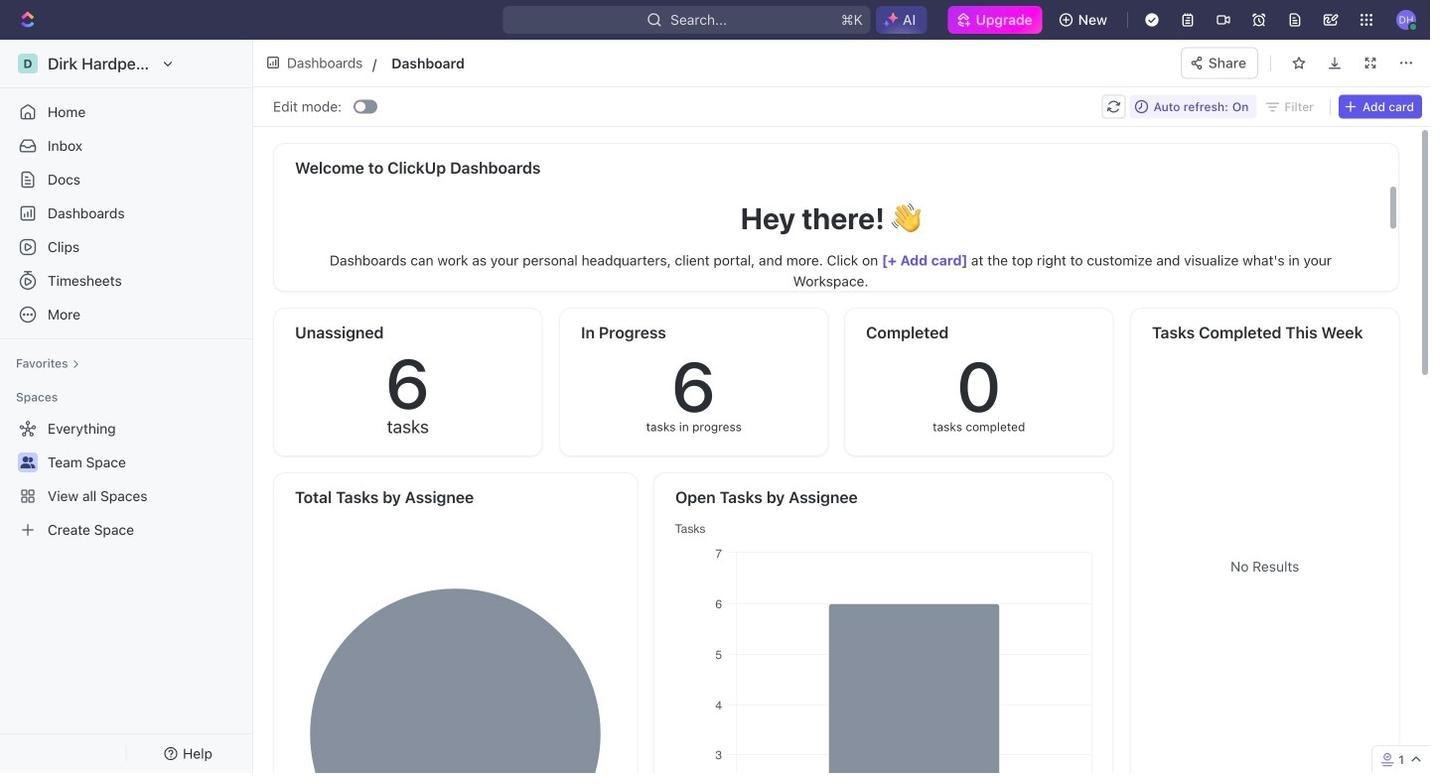 Task type: vqa. For each thing, say whether or not it's contained in the screenshot.
tree
yes



Task type: locate. For each thing, give the bounding box(es) containing it.
None text field
[[392, 51, 705, 75]]

sidebar navigation
[[0, 40, 257, 774]]

tree
[[8, 413, 244, 546]]

tree inside sidebar navigation
[[8, 413, 244, 546]]



Task type: describe. For each thing, give the bounding box(es) containing it.
dirk hardpeck's workspace, , element
[[18, 54, 38, 74]]

user group image
[[20, 457, 35, 469]]



